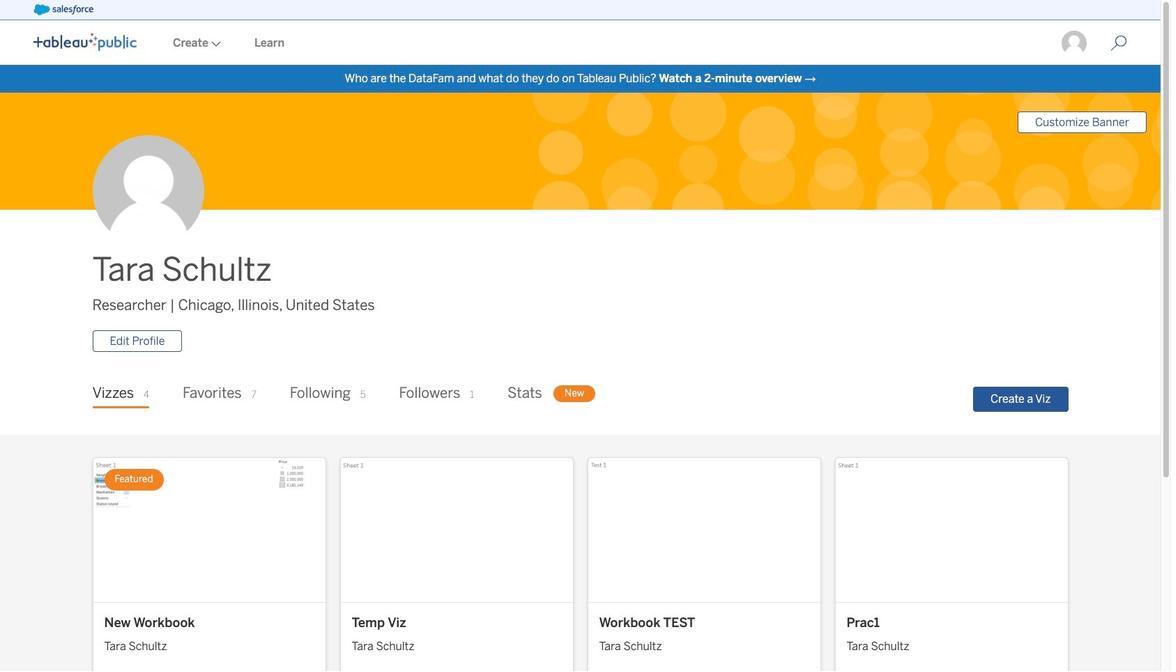 Task type: describe. For each thing, give the bounding box(es) containing it.
2 workbook thumbnail image from the left
[[341, 458, 573, 602]]

featured element
[[104, 469, 164, 491]]

go to search image
[[1094, 35, 1144, 52]]

3 workbook thumbnail image from the left
[[588, 458, 820, 602]]

4 workbook thumbnail image from the left
[[835, 458, 1068, 602]]

avatar image
[[92, 135, 204, 247]]

1 workbook thumbnail image from the left
[[93, 458, 325, 602]]



Task type: locate. For each thing, give the bounding box(es) containing it.
workbook thumbnail image
[[93, 458, 325, 602], [341, 458, 573, 602], [588, 458, 820, 602], [835, 458, 1068, 602]]

salesforce logo image
[[33, 4, 93, 15]]

create image
[[208, 41, 221, 47]]

tara.schultz image
[[1060, 29, 1088, 57]]

logo image
[[33, 33, 137, 51]]



